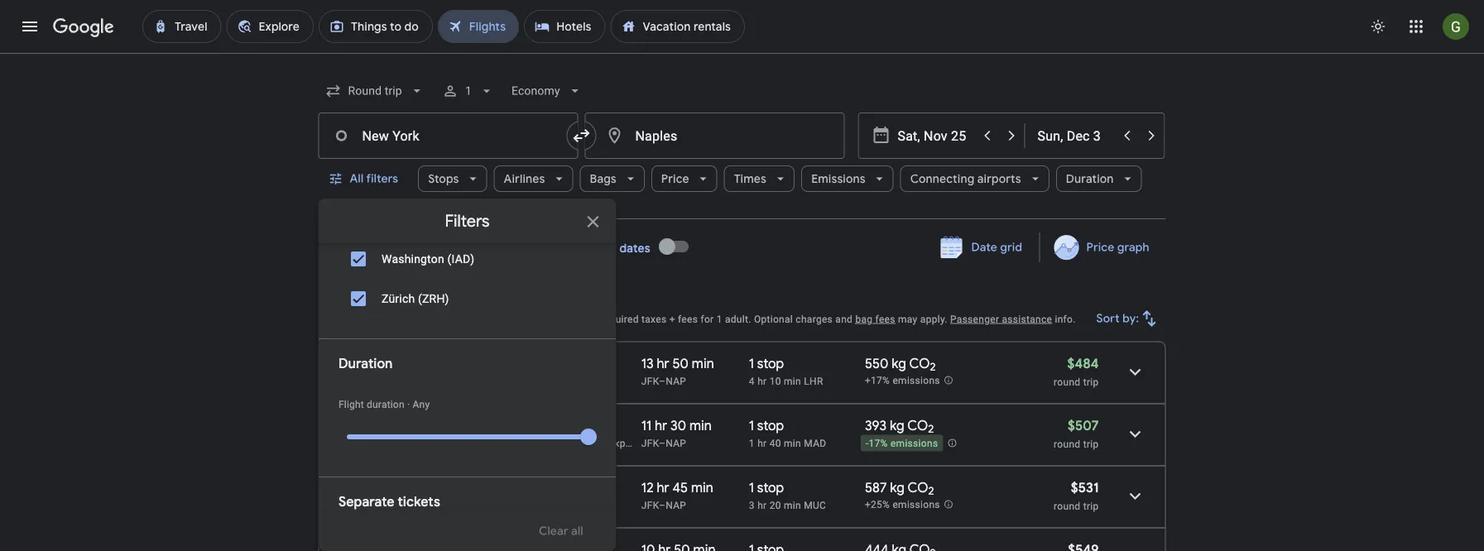 Task type: describe. For each thing, give the bounding box(es) containing it.
times button
[[724, 159, 795, 199]]

track prices
[[347, 241, 414, 256]]

jfk for 11
[[642, 438, 659, 449]]

13 hr 50 min jfk – nap
[[642, 355, 714, 387]]

price graph button
[[1044, 233, 1163, 262]]

10
[[770, 376, 781, 387]]

1 and from the left
[[426, 313, 444, 325]]

sort
[[1097, 311, 1120, 326]]

min inside 11 hr 30 min jfk – nap
[[690, 417, 712, 434]]

(iad)
[[447, 252, 474, 266]]

muc
[[804, 500, 827, 511]]

taxes
[[642, 313, 667, 325]]

emissions
[[812, 171, 866, 186]]

1 for 1 stop 3 hr 20 min muc
[[749, 479, 754, 496]]

13
[[642, 355, 654, 372]]

none search field containing filters
[[318, 0, 1166, 551]]

– up american,
[[448, 417, 456, 434]]

date grid
[[972, 240, 1023, 255]]

nap for 30
[[666, 438, 687, 449]]

apply.
[[921, 313, 948, 325]]

+25% emissions
[[865, 499, 941, 511]]

express
[[609, 438, 646, 449]]

trip for $507
[[1084, 438, 1099, 450]]

assistance
[[1002, 313, 1053, 325]]

+17%
[[865, 375, 890, 387]]

– for 12
[[659, 500, 666, 511]]

min inside 1 stop 1 hr 40 min mad
[[784, 438, 802, 449]]

prices include required taxes + fees for 1 adult. optional charges and bag fees may apply. passenger assistance
[[533, 313, 1053, 325]]

lufthansa
[[395, 500, 442, 511]]

separate tickets
[[338, 494, 440, 511]]

1 stop 1 hr 40 min mad
[[749, 417, 827, 449]]

swap origin and destination. image
[[572, 126, 592, 146]]

549 US dollars text field
[[1068, 542, 1099, 551]]

american,
[[431, 438, 478, 449]]

bag
[[856, 313, 873, 325]]

for
[[701, 313, 714, 325]]

17%
[[869, 438, 888, 450]]

duration inside popup button
[[1066, 171, 1114, 186]]

20
[[770, 500, 781, 511]]

price for price
[[661, 171, 690, 186]]

grid
[[1001, 240, 1023, 255]]

connecting airports
[[911, 171, 1022, 186]]

round for $531
[[1054, 501, 1081, 512]]

united, brussels airlines
[[451, 500, 564, 511]]

filters
[[366, 171, 398, 186]]

connecting airports button
[[901, 159, 1050, 199]]

layover (1 of 1) is a 1 hr 40 min layover at adolfo suárez madrid–barajas airport in madrid. element
[[749, 437, 857, 450]]

1 stop flight. element for 12 hr 45 min
[[749, 479, 784, 499]]

required
[[601, 313, 639, 325]]

-
[[866, 438, 869, 450]]

main menu image
[[20, 17, 40, 36]]

all filters
[[350, 171, 398, 186]]

$484 round trip
[[1054, 355, 1099, 388]]

best departing flights main content
[[318, 227, 1166, 551]]

3 for 25 – dec
[[517, 241, 523, 256]]

587 kg co 2
[[865, 479, 934, 499]]

flight duration · any
[[338, 399, 430, 411]]

american, finnair
[[431, 438, 512, 449]]

8:40 pm
[[395, 417, 445, 434]]

12 hr 45 min jfk – nap
[[642, 479, 714, 511]]

emissions for 550
[[893, 375, 941, 387]]

ranked
[[318, 313, 353, 325]]

4 1 stop flight. element from the top
[[749, 542, 784, 551]]

emissions for 587
[[893, 499, 941, 511]]

531 US dollars text field
[[1071, 479, 1099, 496]]

– for 13
[[659, 376, 666, 387]]

1 for 1 stop 1 hr 40 min mad
[[749, 417, 754, 434]]

passenger
[[951, 313, 1000, 325]]

11 hr 30 min jfk – nap
[[642, 417, 712, 449]]

nov
[[442, 241, 464, 256]]

hr inside 11 hr 30 min jfk – nap
[[655, 417, 668, 434]]

1 fees from the left
[[678, 313, 698, 325]]

flight details. leaves john f. kennedy international airport at 10:30 pm on saturday, november 25 and arrives at naples international airport at 6:20 pm on sunday, november 26. image
[[1116, 352, 1156, 392]]

$531
[[1071, 479, 1099, 496]]

2 for 393
[[928, 422, 934, 437]]

30
[[671, 417, 687, 434]]

4
[[749, 376, 755, 387]]

optional
[[754, 313, 793, 325]]

393 kg co 2
[[865, 417, 934, 437]]

graph
[[1118, 240, 1150, 255]]

550
[[865, 355, 889, 372]]

Departure time: 5:30 PM. text field
[[395, 479, 444, 496]]

hr inside 1 stop 1 hr 40 min mad
[[758, 438, 767, 449]]

date
[[972, 240, 998, 255]]

1 vertical spatial emissions
[[891, 438, 938, 450]]

2 fees from the left
[[876, 313, 896, 325]]

charges
[[796, 313, 833, 325]]

nov 25 – dec 3
[[442, 241, 523, 256]]

1 button
[[435, 71, 502, 111]]

550 kg co 2
[[865, 355, 936, 374]]

round for $484
[[1054, 376, 1081, 388]]

+17% emissions
[[865, 375, 941, 387]]

trip for $484
[[1084, 376, 1099, 388]]

Arrival time: 2:10 PM on  Sunday, November 26. text field
[[459, 417, 514, 434]]

2 for 587
[[929, 485, 934, 499]]

ranked based on price and convenience
[[318, 313, 505, 325]]

connecting
[[911, 171, 975, 186]]

stops button
[[418, 159, 487, 199]]

learn more about tracked prices image
[[418, 241, 432, 256]]

washington
[[381, 252, 444, 266]]

1 for 1
[[465, 84, 472, 98]]

hr inside 1 stop 4 hr 10 min lhr
[[758, 376, 767, 387]]

3 for stop
[[749, 500, 755, 511]]

50
[[673, 355, 689, 372]]

·
[[407, 399, 410, 411]]

10:30 pm
[[395, 355, 451, 372]]

min inside 1 stop 3 hr 20 min muc
[[784, 500, 802, 511]]

Departure time: 8:40 PM. text field
[[395, 417, 445, 434]]

zürich (zrh)
[[381, 292, 449, 306]]

jfk for 13
[[642, 376, 659, 387]]

passenger assistance button
[[951, 313, 1053, 325]]

mad
[[804, 438, 827, 449]]

$531 round trip
[[1054, 479, 1099, 512]]

lhr
[[804, 376, 824, 387]]



Task type: vqa. For each thing, say whether or not it's contained in the screenshot.
Join
no



Task type: locate. For each thing, give the bounding box(es) containing it.
2 inside 393 kg co 2
[[928, 422, 934, 437]]

1 horizontal spatial any
[[595, 241, 617, 256]]

hr right 4
[[758, 376, 767, 387]]

best departing flights
[[318, 288, 484, 309]]

1 inside 1 stop 4 hr 10 min lhr
[[749, 355, 754, 372]]

nap down 45 on the left of page
[[666, 500, 687, 511]]

best
[[318, 288, 353, 309]]

1 nap from the top
[[666, 376, 687, 387]]

2 vertical spatial stop
[[758, 479, 784, 496]]

min inside 12 hr 45 min jfk – nap
[[691, 479, 714, 496]]

min right 50
[[692, 355, 714, 372]]

trip
[[1084, 376, 1099, 388], [1084, 438, 1099, 450], [1084, 501, 1099, 512]]

3 stop from the top
[[758, 479, 784, 496]]

and down (zrh)
[[426, 313, 444, 325]]

price inside popup button
[[661, 171, 690, 186]]

min right 45 on the left of page
[[691, 479, 714, 496]]

1 stop flight. element for 11 hr 30 min
[[749, 417, 784, 437]]

jfk inside 13 hr 50 min jfk – nap
[[642, 376, 659, 387]]

close dialog image
[[583, 212, 603, 232]]

2 up +25% emissions
[[929, 485, 934, 499]]

jfk inside 11 hr 30 min jfk – nap
[[642, 438, 659, 449]]

trip inside $507 round trip
[[1084, 438, 1099, 450]]

1 vertical spatial round
[[1054, 438, 1081, 450]]

$484
[[1068, 355, 1099, 372]]

jfk inside 12 hr 45 min jfk – nap
[[642, 500, 659, 511]]

emissions down 550 kg co 2
[[893, 375, 941, 387]]

3 round from the top
[[1054, 501, 1081, 512]]

25 – dec
[[467, 241, 514, 256]]

$507 round trip
[[1054, 417, 1099, 450]]

0 vertical spatial any
[[595, 241, 617, 256]]

airlines
[[504, 171, 545, 186], [529, 500, 564, 511]]

layover (1 of 1) is a 4 hr 10 min layover at heathrow airport in london. element
[[749, 375, 857, 388]]

airlines right brussels
[[529, 500, 564, 511]]

kg up -17% emissions
[[890, 417, 905, 434]]

2 vertical spatial trip
[[1084, 501, 1099, 512]]

flight
[[338, 399, 364, 411]]

jfk down 12
[[642, 500, 659, 511]]

1 stop 4 hr 10 min lhr
[[749, 355, 824, 387]]

2 1 stop flight. element from the top
[[749, 417, 784, 437]]

nap inside 13 hr 50 min jfk – nap
[[666, 376, 687, 387]]

airlines button
[[494, 159, 573, 199]]

sort by: button
[[1090, 299, 1166, 339]]

iberia down 8:40 pm
[[395, 438, 422, 449]]

stop inside 1 stop 1 hr 40 min mad
[[758, 417, 784, 434]]

1 vertical spatial 2
[[928, 422, 934, 437]]

on
[[386, 313, 398, 325]]

None text field
[[318, 113, 578, 159], [585, 113, 845, 159], [318, 113, 578, 159], [585, 113, 845, 159]]

3 nap from the top
[[666, 500, 687, 511]]

kg up +25% emissions
[[890, 479, 905, 496]]

kg for 587
[[890, 479, 905, 496]]

hr left 40
[[758, 438, 767, 449]]

total duration 11 hr 30 min. element
[[642, 417, 749, 437]]

1 vertical spatial airlines
[[529, 500, 564, 511]]

hr right the 13
[[657, 355, 670, 372]]

airlines right stops popup button
[[504, 171, 545, 186]]

departing
[[357, 288, 433, 309]]

1 stop flight. element down 20
[[749, 542, 784, 551]]

1 vertical spatial trip
[[1084, 438, 1099, 450]]

5:30 pm
[[395, 479, 444, 496]]

times
[[734, 171, 767, 186]]

2 jfk from the top
[[642, 438, 659, 449]]

1 horizontal spatial 3
[[749, 500, 755, 511]]

filters
[[445, 210, 490, 231]]

all
[[350, 171, 364, 186]]

min right 20
[[784, 500, 802, 511]]

1 inside 1 stop 3 hr 20 min muc
[[749, 479, 754, 496]]

8:40 pm – 2:10 pm
[[395, 417, 506, 434]]

hr left 20
[[758, 500, 767, 511]]

1
[[465, 84, 472, 98], [717, 313, 723, 325], [749, 355, 754, 372], [749, 417, 754, 434], [749, 438, 755, 449], [749, 479, 754, 496]]

stop up 40
[[758, 417, 784, 434]]

-17% emissions
[[866, 438, 938, 450]]

stop inside 1 stop 3 hr 20 min muc
[[758, 479, 784, 496]]

trip down $484
[[1084, 376, 1099, 388]]

trip inside $484 round trip
[[1084, 376, 1099, 388]]

2 and from the left
[[836, 313, 853, 325]]

3 trip from the top
[[1084, 501, 1099, 512]]

flights
[[436, 288, 484, 309]]

include
[[565, 313, 598, 325]]

0 vertical spatial 3
[[517, 241, 523, 256]]

iberia
[[395, 438, 422, 449], [580, 438, 606, 449]]

airports
[[978, 171, 1022, 186]]

by:
[[1123, 311, 1140, 326]]

0 horizontal spatial price
[[661, 171, 690, 186]]

1 vertical spatial stop
[[758, 417, 784, 434]]

1 vertical spatial jfk
[[642, 438, 659, 449]]

jfk
[[642, 376, 659, 387], [642, 438, 659, 449], [642, 500, 659, 511]]

2 up -17% emissions
[[928, 422, 934, 437]]

hr inside 12 hr 45 min jfk – nap
[[657, 479, 670, 496]]

1 stop flight. element up 40
[[749, 417, 784, 437]]

0 vertical spatial round
[[1054, 376, 1081, 388]]

3 inside 1 stop 3 hr 20 min muc
[[749, 500, 755, 511]]

1 1 stop flight. element from the top
[[749, 355, 784, 375]]

min right 30
[[690, 417, 712, 434]]

nap inside 12 hr 45 min jfk – nap
[[666, 500, 687, 511]]

date grid button
[[929, 233, 1036, 262]]

hr
[[657, 355, 670, 372], [758, 376, 767, 387], [655, 417, 668, 434], [758, 438, 767, 449], [657, 479, 670, 496], [758, 500, 767, 511]]

1 stop 3 hr 20 min muc
[[749, 479, 827, 511]]

1 horizontal spatial fees
[[876, 313, 896, 325]]

0 horizontal spatial and
[[426, 313, 444, 325]]

2 vertical spatial round
[[1054, 501, 1081, 512]]

min inside 1 stop 4 hr 10 min lhr
[[784, 376, 802, 387]]

any dates
[[595, 241, 651, 256]]

1 stop from the top
[[758, 355, 784, 372]]

2 round from the top
[[1054, 438, 1081, 450]]

0 horizontal spatial any
[[412, 399, 430, 411]]

flight details. leaves john f. kennedy international airport at 8:40 pm on saturday, november 25 and arrives at naples international airport at 2:10 pm on sunday, november 26. image
[[1116, 414, 1156, 454]]

price
[[661, 171, 690, 186], [1087, 240, 1115, 255]]

co
[[910, 355, 930, 372], [908, 417, 928, 434], [908, 479, 929, 496]]

stop for 13 hr 50 min
[[758, 355, 784, 372]]

0 horizontal spatial iberia
[[395, 438, 422, 449]]

min inside 13 hr 50 min jfk – nap
[[692, 355, 714, 372]]

0 vertical spatial airlines
[[504, 171, 545, 186]]

trip for $531
[[1084, 501, 1099, 512]]

hr right 12
[[657, 479, 670, 496]]

change appearance image
[[1359, 7, 1399, 46]]

round inside $507 round trip
[[1054, 438, 1081, 450]]

1 horizontal spatial and
[[836, 313, 853, 325]]

duration down return text box
[[1066, 171, 1114, 186]]

2 vertical spatial 2
[[929, 485, 934, 499]]

kg inside 587 kg co 2
[[890, 479, 905, 496]]

0 vertical spatial kg
[[892, 355, 907, 372]]

Return text field
[[1038, 113, 1114, 158]]

11
[[642, 417, 652, 434]]

0 horizontal spatial fees
[[678, 313, 698, 325]]

2 nap from the top
[[666, 438, 687, 449]]

stops
[[428, 171, 459, 186]]

nap down 30
[[666, 438, 687, 449]]

3 inside find the best price region
[[517, 241, 523, 256]]

adult.
[[725, 313, 752, 325]]

trip inside $531 round trip
[[1084, 501, 1099, 512]]

jfk down the 13
[[642, 376, 659, 387]]

co inside 393 kg co 2
[[908, 417, 928, 434]]

trip down '507 us dollars' text box
[[1084, 438, 1099, 450]]

may
[[898, 313, 918, 325]]

nap down 50
[[666, 376, 687, 387]]

2 vertical spatial emissions
[[893, 499, 941, 511]]

round down 531 us dollars text field
[[1054, 501, 1081, 512]]

1 horizontal spatial iberia
[[580, 438, 606, 449]]

stop for 11 hr 30 min
[[758, 417, 784, 434]]

any inside find the best price region
[[595, 241, 617, 256]]

stop up 20
[[758, 479, 784, 496]]

bags button
[[580, 159, 645, 199]]

round inside $484 round trip
[[1054, 376, 1081, 388]]

duration button
[[1056, 159, 1142, 199]]

1 vertical spatial co
[[908, 417, 928, 434]]

2 trip from the top
[[1084, 438, 1099, 450]]

– down total duration 12 hr 45 min. element
[[659, 500, 666, 511]]

0 vertical spatial price
[[661, 171, 690, 186]]

3 right 25 – dec
[[517, 241, 523, 256]]

– down total duration 13 hr 50 min. element
[[659, 376, 666, 387]]

2 vertical spatial jfk
[[642, 500, 659, 511]]

co inside 550 kg co 2
[[910, 355, 930, 372]]

sort by:
[[1097, 311, 1140, 326]]

1 stop flight. element up 20
[[749, 479, 784, 499]]

0 vertical spatial co
[[910, 355, 930, 372]]

min right 40
[[784, 438, 802, 449]]

1 vertical spatial any
[[412, 399, 430, 411]]

2 for 550
[[930, 360, 936, 374]]

fees right '+'
[[678, 313, 698, 325]]

1 horizontal spatial duration
[[1066, 171, 1114, 186]]

0 vertical spatial nap
[[666, 376, 687, 387]]

45
[[673, 479, 688, 496]]

+25%
[[865, 499, 890, 511]]

stop inside 1 stop 4 hr 10 min lhr
[[758, 355, 784, 372]]

track
[[347, 241, 377, 256]]

round down $484
[[1054, 376, 1081, 388]]

co up +25% emissions
[[908, 479, 929, 496]]

min right 10
[[784, 376, 802, 387]]

stop
[[758, 355, 784, 372], [758, 417, 784, 434], [758, 479, 784, 496]]

hr right 11
[[655, 417, 668, 434]]

round inside $531 round trip
[[1054, 501, 1081, 512]]

0 vertical spatial stop
[[758, 355, 784, 372]]

None search field
[[318, 0, 1166, 551]]

1 round from the top
[[1054, 376, 1081, 388]]

2 vertical spatial co
[[908, 479, 929, 496]]

price for price graph
[[1087, 240, 1115, 255]]

kg inside 550 kg co 2
[[892, 355, 907, 372]]

total duration 12 hr 45 min. element
[[642, 479, 749, 499]]

2 up +17% emissions at the bottom right of page
[[930, 360, 936, 374]]

 image inside best departing flights main content
[[445, 500, 448, 511]]

nap for 45
[[666, 500, 687, 511]]

1 vertical spatial duration
[[338, 356, 392, 373]]

3 left 20
[[749, 500, 755, 511]]

None field
[[318, 76, 432, 106], [505, 76, 590, 106], [318, 76, 432, 106], [505, 76, 590, 106]]

kg up +17% emissions at the bottom right of page
[[892, 355, 907, 372]]

duration up flight
[[338, 356, 392, 373]]

0 vertical spatial 2
[[930, 360, 936, 374]]

duration
[[366, 399, 404, 411]]

duration
[[1066, 171, 1114, 186], [338, 356, 392, 373]]

airlines inside best departing flights main content
[[529, 500, 564, 511]]

Departure time: 10:30 PM. text field
[[395, 355, 451, 372]]

price inside button
[[1087, 240, 1115, 255]]

nap
[[666, 376, 687, 387], [666, 438, 687, 449], [666, 500, 687, 511]]

1 stop flight. element for 13 hr 50 min
[[749, 355, 784, 375]]

1 for 1 stop 4 hr 10 min lhr
[[749, 355, 754, 372]]

co inside 587 kg co 2
[[908, 479, 929, 496]]

flight details. leaves john f. kennedy international airport at 5:30 pm on saturday, november 25 and arrives at naples international airport at 12:15 pm on sunday, november 26. image
[[1116, 477, 1156, 516]]

40
[[770, 438, 781, 449]]

any left dates
[[595, 241, 617, 256]]

co up +17% emissions at the bottom right of page
[[910, 355, 930, 372]]

0 vertical spatial duration
[[1066, 171, 1114, 186]]

587
[[865, 479, 887, 496]]

484 US dollars text field
[[1068, 355, 1099, 372]]

total duration 13 hr 50 min. element
[[642, 355, 749, 375]]

by
[[567, 438, 577, 449]]

1 vertical spatial nap
[[666, 438, 687, 449]]

2 inside 550 kg co 2
[[930, 360, 936, 374]]

round down '507 us dollars' text box
[[1054, 438, 1081, 450]]

kg for 550
[[892, 355, 907, 372]]

hr inside 1 stop 3 hr 20 min muc
[[758, 500, 767, 511]]

based
[[355, 313, 384, 325]]

iberia right by
[[580, 438, 606, 449]]

2 vertical spatial kg
[[890, 479, 905, 496]]

co for 587
[[908, 479, 929, 496]]

393
[[865, 417, 887, 434]]

3
[[517, 241, 523, 256], [749, 500, 755, 511]]

1 stop flight. element up 10
[[749, 355, 784, 375]]

price left graph
[[1087, 240, 1115, 255]]

0 vertical spatial emissions
[[893, 375, 941, 387]]

any
[[595, 241, 617, 256], [412, 399, 430, 411]]

2 vertical spatial nap
[[666, 500, 687, 511]]

round
[[1054, 376, 1081, 388], [1054, 438, 1081, 450], [1054, 501, 1081, 512]]

and left bag
[[836, 313, 853, 325]]

loading results progress bar
[[0, 53, 1485, 56]]

2 inside 587 kg co 2
[[929, 485, 934, 499]]

min
[[692, 355, 714, 372], [784, 376, 802, 387], [690, 417, 712, 434], [784, 438, 802, 449], [691, 479, 714, 496], [784, 500, 802, 511]]

kg for 393
[[890, 417, 905, 434]]

stop for 12 hr 45 min
[[758, 479, 784, 496]]

jfk down 11
[[642, 438, 659, 449]]

bag fees button
[[856, 313, 896, 325]]

convenience
[[446, 313, 505, 325]]

12
[[642, 479, 654, 496]]

– inside 12 hr 45 min jfk – nap
[[659, 500, 666, 511]]

– right express
[[659, 438, 666, 449]]

1 vertical spatial kg
[[890, 417, 905, 434]]

nap inside 11 hr 30 min jfk – nap
[[666, 438, 687, 449]]

fees right bag
[[876, 313, 896, 325]]

leaves john f. kennedy international airport at 8:40 pm on saturday, november 25 and arrives at naples international airport at 2:10 pm on sunday, november 26. element
[[395, 417, 514, 434]]

separate
[[338, 494, 394, 511]]

nap for 50
[[666, 376, 687, 387]]

1 vertical spatial 3
[[749, 500, 755, 511]]

prices
[[380, 241, 414, 256]]

Departure text field
[[898, 113, 974, 158]]

3 1 stop flight. element from the top
[[749, 479, 784, 499]]

co for 550
[[910, 355, 930, 372]]

fees
[[678, 313, 698, 325], [876, 313, 896, 325]]

0 horizontal spatial 3
[[517, 241, 523, 256]]

round for $507
[[1054, 438, 1081, 450]]

airlines inside 'popup button'
[[504, 171, 545, 186]]

1 jfk from the top
[[642, 376, 659, 387]]

tickets
[[397, 494, 440, 511]]

emissions down 393 kg co 2 on the bottom
[[891, 438, 938, 450]]

layover (1 of 1) is a 3 hr 20 min layover at munich international airport in munich. element
[[749, 499, 857, 512]]

price
[[401, 313, 424, 325]]

– for 11
[[659, 438, 666, 449]]

– inside 13 hr 50 min jfk – nap
[[659, 376, 666, 387]]

1 stop flight. element
[[749, 355, 784, 375], [749, 417, 784, 437], [749, 479, 784, 499], [749, 542, 784, 551]]

co for 393
[[908, 417, 928, 434]]

stop up 10
[[758, 355, 784, 372]]

0 vertical spatial trip
[[1084, 376, 1099, 388]]

507 US dollars text field
[[1068, 417, 1099, 434]]

bags
[[590, 171, 617, 186]]

find the best price region
[[318, 227, 1166, 276]]

price right bags popup button
[[661, 171, 690, 186]]

emissions down 587 kg co 2
[[893, 499, 941, 511]]

3 jfk from the top
[[642, 500, 659, 511]]

2 iberia from the left
[[580, 438, 606, 449]]

2 stop from the top
[[758, 417, 784, 434]]

1 horizontal spatial price
[[1087, 240, 1115, 255]]

1 iberia from the left
[[395, 438, 422, 449]]

jfk for 12
[[642, 500, 659, 511]]

trip down 531 us dollars text field
[[1084, 501, 1099, 512]]

0 vertical spatial jfk
[[642, 376, 659, 387]]

dates
[[620, 241, 651, 256]]

total duration 10 hr 50 min. element
[[642, 542, 749, 551]]

1 trip from the top
[[1084, 376, 1099, 388]]

hr inside 13 hr 50 min jfk – nap
[[657, 355, 670, 372]]

– inside 11 hr 30 min jfk – nap
[[659, 438, 666, 449]]

0 horizontal spatial duration
[[338, 356, 392, 373]]

kg inside 393 kg co 2
[[890, 417, 905, 434]]

price graph
[[1087, 240, 1150, 255]]

1 inside popup button
[[465, 84, 472, 98]]

co up -17% emissions
[[908, 417, 928, 434]]

1 vertical spatial price
[[1087, 240, 1115, 255]]

 image
[[445, 500, 448, 511]]

any right ·
[[412, 399, 430, 411]]



